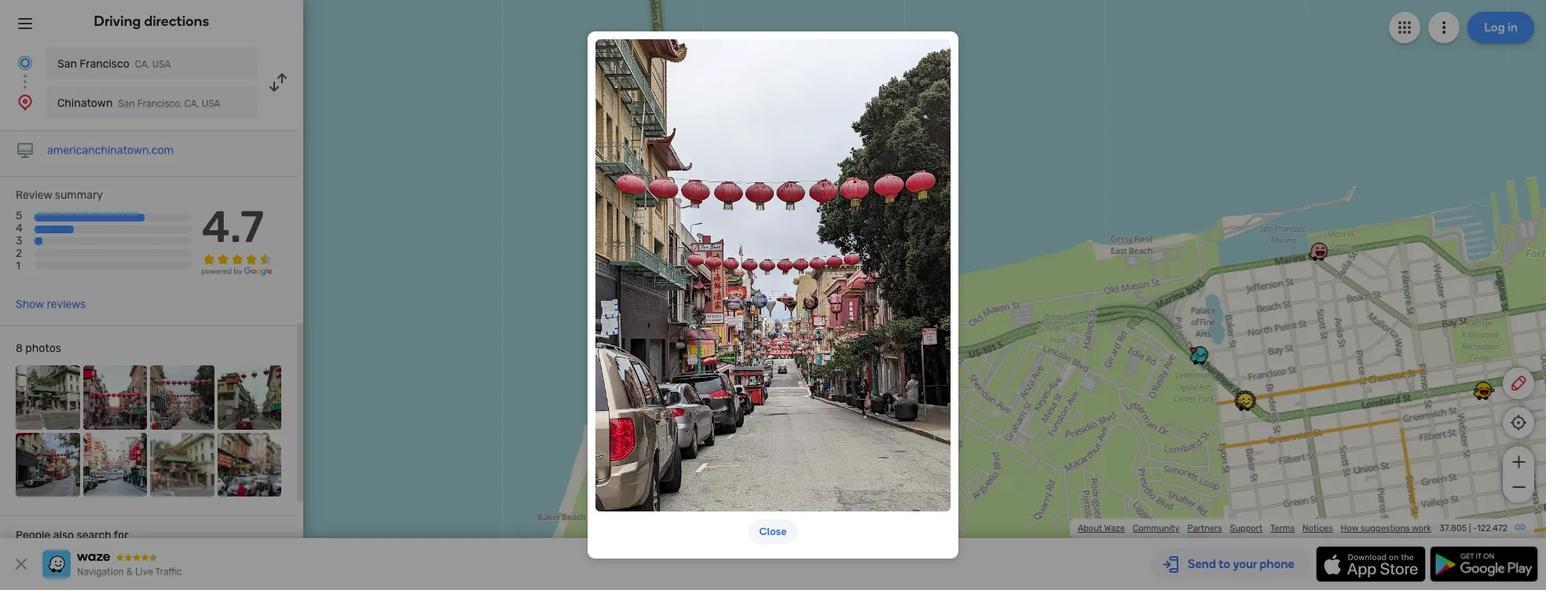 Task type: vqa. For each thing, say whether or not it's contained in the screenshot.
the bottom SAN
yes



Task type: locate. For each thing, give the bounding box(es) containing it.
notices
[[1303, 523, 1333, 533]]

1 vertical spatial san
[[118, 98, 135, 109]]

about
[[1078, 523, 1102, 533]]

americanchinatown.com link
[[47, 144, 174, 157]]

3
[[16, 234, 22, 248]]

search
[[77, 529, 111, 542]]

review
[[16, 189, 52, 202]]

community link
[[1133, 523, 1180, 533]]

san left francisco
[[57, 57, 77, 71]]

link image
[[1514, 521, 1526, 533]]

how
[[1341, 523, 1359, 533]]

san left francisco,
[[118, 98, 135, 109]]

suggestions
[[1361, 523, 1410, 533]]

image 5 of chinatown, sf image
[[16, 433, 80, 497]]

image 4 of chinatown, sf image
[[217, 365, 281, 429]]

0 horizontal spatial usa
[[152, 59, 171, 70]]

image 3 of chinatown, sf image
[[150, 365, 214, 429]]

ca,
[[135, 59, 150, 70], [185, 98, 199, 109]]

usa up francisco,
[[152, 59, 171, 70]]

1 vertical spatial usa
[[202, 98, 220, 109]]

0 vertical spatial usa
[[152, 59, 171, 70]]

people also search for
[[16, 529, 128, 542]]

terms
[[1270, 523, 1295, 533]]

0 vertical spatial ca,
[[135, 59, 150, 70]]

navigation
[[77, 566, 124, 577]]

1 horizontal spatial usa
[[202, 98, 220, 109]]

usa right francisco,
[[202, 98, 220, 109]]

0 horizontal spatial ca,
[[135, 59, 150, 70]]

francisco,
[[137, 98, 182, 109]]

usa
[[152, 59, 171, 70], [202, 98, 220, 109]]

4.7
[[202, 201, 264, 253]]

5 4 3 2 1
[[16, 209, 23, 273]]

37.805
[[1440, 523, 1467, 533]]

san
[[57, 57, 77, 71], [118, 98, 135, 109]]

summary
[[55, 189, 103, 202]]

1 horizontal spatial san
[[118, 98, 135, 109]]

0 vertical spatial san
[[57, 57, 77, 71]]

zoom out image
[[1509, 478, 1528, 497]]

1 horizontal spatial ca,
[[185, 98, 199, 109]]

photos
[[25, 342, 61, 355]]

-
[[1473, 523, 1477, 533]]

location image
[[16, 93, 35, 112]]

image 1 of chinatown, sf image
[[16, 365, 80, 429]]

0 horizontal spatial san
[[57, 57, 77, 71]]

pencil image
[[1509, 374, 1528, 393]]

image 8 of chinatown, sf image
[[217, 433, 281, 497]]

2
[[16, 247, 22, 260]]

community
[[1133, 523, 1180, 533]]

5
[[16, 209, 22, 222]]

ca, right francisco
[[135, 59, 150, 70]]

ca, right francisco,
[[185, 98, 199, 109]]

live
[[135, 566, 153, 577]]

|
[[1469, 523, 1471, 533]]

1 vertical spatial ca,
[[185, 98, 199, 109]]

support
[[1230, 523, 1263, 533]]

support link
[[1230, 523, 1263, 533]]

chinatown san francisco, ca, usa
[[57, 97, 220, 110]]

terms link
[[1270, 523, 1295, 533]]

francisco
[[80, 57, 129, 71]]

san inside chinatown san francisco, ca, usa
[[118, 98, 135, 109]]



Task type: describe. For each thing, give the bounding box(es) containing it.
8
[[16, 342, 23, 355]]

122.472
[[1477, 523, 1508, 533]]

&
[[126, 566, 133, 577]]

how suggestions work link
[[1341, 523, 1431, 533]]

driving
[[94, 13, 141, 30]]

americanchinatown.com
[[47, 144, 174, 157]]

current location image
[[16, 53, 35, 72]]

37.805 | -122.472
[[1440, 523, 1508, 533]]

about waze link
[[1078, 523, 1125, 533]]

also
[[53, 529, 74, 542]]

usa inside san francisco ca, usa
[[152, 59, 171, 70]]

san francisco ca, usa
[[57, 57, 171, 71]]

show reviews
[[16, 298, 86, 311]]

directions
[[144, 13, 209, 30]]

traffic
[[155, 566, 182, 577]]

x image
[[12, 555, 31, 574]]

navigation & live traffic
[[77, 566, 182, 577]]

partners
[[1187, 523, 1222, 533]]

people
[[16, 529, 51, 542]]

chinatown
[[57, 97, 113, 110]]

4
[[16, 222, 23, 235]]

for
[[114, 529, 128, 542]]

zoom in image
[[1509, 453, 1528, 471]]

partners link
[[1187, 523, 1222, 533]]

1
[[16, 260, 20, 273]]

8 photos
[[16, 342, 61, 355]]

image 7 of chinatown, sf image
[[150, 433, 214, 497]]

usa inside chinatown san francisco, ca, usa
[[202, 98, 220, 109]]

reviews
[[47, 298, 86, 311]]

review summary
[[16, 189, 103, 202]]

notices link
[[1303, 523, 1333, 533]]

show
[[16, 298, 44, 311]]

about waze community partners support terms notices how suggestions work
[[1078, 523, 1431, 533]]

ca, inside chinatown san francisco, ca, usa
[[185, 98, 199, 109]]

driving directions
[[94, 13, 209, 30]]

ca, inside san francisco ca, usa
[[135, 59, 150, 70]]

image 6 of chinatown, sf image
[[83, 433, 147, 497]]

work
[[1412, 523, 1431, 533]]

waze
[[1104, 523, 1125, 533]]

computer image
[[16, 141, 35, 160]]

image 2 of chinatown, sf image
[[83, 365, 147, 429]]



